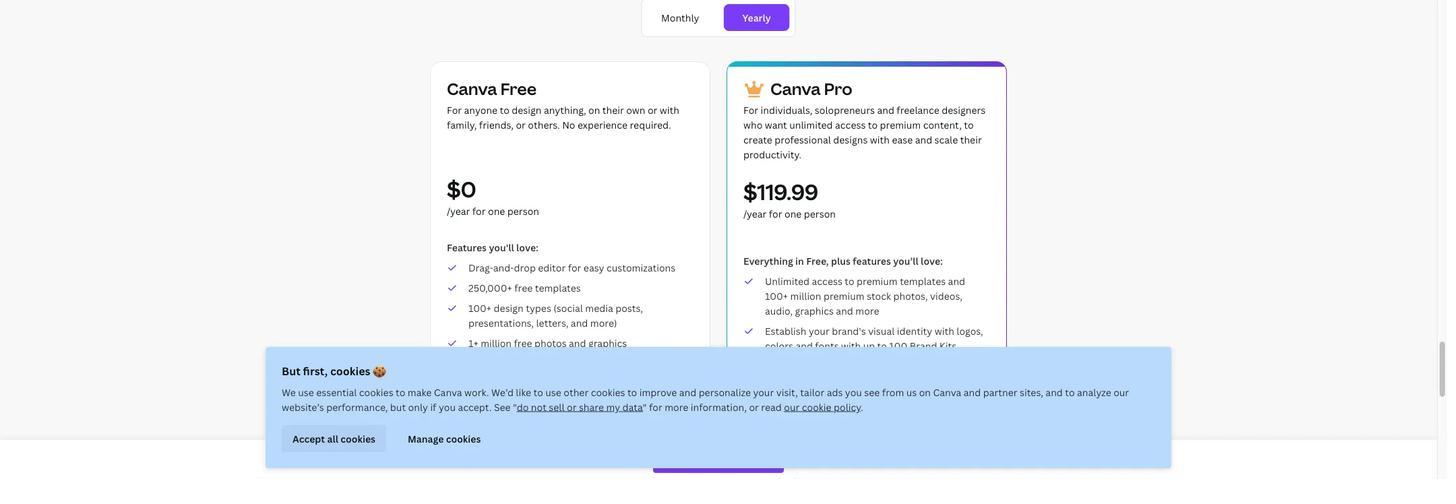 Task type: vqa. For each thing, say whether or not it's contained in the screenshot.
THE REVOLUTIONIZING
no



Task type: describe. For each thing, give the bounding box(es) containing it.
not
[[531, 401, 547, 414]]

read
[[761, 401, 782, 414]]

partner
[[983, 386, 1018, 399]]

personalize
[[699, 386, 751, 399]]

performance,
[[326, 401, 388, 414]]

on
[[919, 386, 931, 399]]

manage cookies
[[408, 432, 481, 445]]

cookies up my
[[591, 386, 625, 399]]

.
[[861, 401, 864, 414]]

1 use from the left
[[298, 386, 314, 399]]

make
[[408, 386, 432, 399]]

see
[[865, 386, 880, 399]]

our cookie policy link
[[784, 401, 861, 414]]

but
[[390, 401, 406, 414]]

other
[[564, 386, 589, 399]]

1 to from the left
[[396, 386, 405, 399]]

data
[[623, 401, 643, 414]]

do not sell or share my data " for more information, or read our cookie policy .
[[517, 401, 864, 414]]

cookies inside button
[[341, 432, 376, 445]]

manage cookies button
[[397, 425, 492, 452]]

improve
[[640, 386, 677, 399]]

1 or from the left
[[567, 401, 577, 414]]

essential
[[316, 386, 357, 399]]

2 use from the left
[[546, 386, 562, 399]]

but
[[282, 364, 301, 379]]

work.
[[465, 386, 489, 399]]

3 and from the left
[[1046, 386, 1063, 399]]

1 and from the left
[[679, 386, 697, 399]]

website's
[[282, 401, 324, 414]]

cookies down the 🍪 at the left of page
[[359, 386, 393, 399]]

more
[[665, 401, 689, 414]]

information,
[[691, 401, 747, 414]]

manage
[[408, 432, 444, 445]]

2 canva from the left
[[933, 386, 962, 399]]

policy
[[834, 401, 861, 414]]

analyze
[[1077, 386, 1112, 399]]

we'd
[[491, 386, 514, 399]]

if
[[430, 401, 437, 414]]

share
[[579, 401, 604, 414]]

cookies inside button
[[446, 432, 481, 445]]

3 to from the left
[[628, 386, 637, 399]]

1 canva from the left
[[434, 386, 462, 399]]



Task type: locate. For each thing, give the bounding box(es) containing it.
canva up 'if'
[[434, 386, 462, 399]]

do
[[517, 401, 529, 414]]

cookie
[[802, 401, 832, 414]]

first,
[[303, 364, 328, 379]]

2 and from the left
[[964, 386, 981, 399]]

0 horizontal spatial and
[[679, 386, 697, 399]]

1 horizontal spatial our
[[1114, 386, 1129, 399]]

1 horizontal spatial canva
[[933, 386, 962, 399]]

you up policy at the bottom right of page
[[845, 386, 862, 399]]

canva
[[434, 386, 462, 399], [933, 386, 962, 399]]

0 horizontal spatial "
[[513, 401, 517, 414]]

cookies right all on the bottom left of page
[[341, 432, 376, 445]]

cookies
[[330, 364, 370, 379], [359, 386, 393, 399], [591, 386, 625, 399], [341, 432, 376, 445], [446, 432, 481, 445]]

accept
[[293, 432, 325, 445]]

for
[[649, 401, 663, 414]]

0 horizontal spatial or
[[567, 401, 577, 414]]

and up do not sell or share my data " for more information, or read our cookie policy . on the bottom of the page
[[679, 386, 697, 399]]

but first, cookies 🍪
[[282, 364, 384, 379]]

1 horizontal spatial "
[[643, 401, 647, 414]]

and right sites,
[[1046, 386, 1063, 399]]

accept.
[[458, 401, 492, 414]]

0 horizontal spatial you
[[439, 401, 456, 414]]

tailor
[[801, 386, 825, 399]]

0 horizontal spatial use
[[298, 386, 314, 399]]

🍪
[[373, 364, 384, 379]]

1 horizontal spatial you
[[845, 386, 862, 399]]

we
[[282, 386, 296, 399]]

all
[[327, 432, 338, 445]]

visit,
[[776, 386, 798, 399]]

" inside we use essential cookies to make canva work. we'd like to use other cookies to improve and personalize your visit, tailor ads you see from us on canva and partner sites, and to analyze our website's performance, but only if you accept. see "
[[513, 401, 517, 414]]

accept all cookies button
[[282, 425, 386, 452]]

cookies down 'accept.'
[[446, 432, 481, 445]]

from
[[882, 386, 904, 399]]

cookies up essential at the left bottom
[[330, 364, 370, 379]]

canva right on
[[933, 386, 962, 399]]

do not sell or share my data link
[[517, 401, 643, 414]]

like
[[516, 386, 531, 399]]

0 vertical spatial our
[[1114, 386, 1129, 399]]

"
[[513, 401, 517, 414], [643, 401, 647, 414]]

2 to from the left
[[534, 386, 543, 399]]

2 horizontal spatial and
[[1046, 386, 1063, 399]]

or left read at the right
[[749, 401, 759, 414]]

and left partner
[[964, 386, 981, 399]]

or
[[567, 401, 577, 414], [749, 401, 759, 414]]

sites,
[[1020, 386, 1044, 399]]

1 horizontal spatial and
[[964, 386, 981, 399]]

1 " from the left
[[513, 401, 517, 414]]

or right the sell
[[567, 401, 577, 414]]

our
[[1114, 386, 1129, 399], [784, 401, 800, 414]]

0 horizontal spatial our
[[784, 401, 800, 414]]

4 to from the left
[[1065, 386, 1075, 399]]

us
[[907, 386, 917, 399]]

you
[[845, 386, 862, 399], [439, 401, 456, 414]]

" right see
[[513, 401, 517, 414]]

our down visit,
[[784, 401, 800, 414]]

to up the data
[[628, 386, 637, 399]]

1 horizontal spatial or
[[749, 401, 759, 414]]

sell
[[549, 401, 565, 414]]

our inside we use essential cookies to make canva work. we'd like to use other cookies to improve and personalize your visit, tailor ads you see from us on canva and partner sites, and to analyze our website's performance, but only if you accept. see "
[[1114, 386, 1129, 399]]

to left 'analyze'
[[1065, 386, 1075, 399]]

we use essential cookies to make canva work. we'd like to use other cookies to improve and personalize your visit, tailor ads you see from us on canva and partner sites, and to analyze our website's performance, but only if you accept. see "
[[282, 386, 1129, 414]]

to
[[396, 386, 405, 399], [534, 386, 543, 399], [628, 386, 637, 399], [1065, 386, 1075, 399]]

1 vertical spatial you
[[439, 401, 456, 414]]

to right like on the bottom left of page
[[534, 386, 543, 399]]

your
[[753, 386, 774, 399]]

ads
[[827, 386, 843, 399]]

my
[[606, 401, 620, 414]]

to up the but
[[396, 386, 405, 399]]

use up the sell
[[546, 386, 562, 399]]

use up 'website's'
[[298, 386, 314, 399]]

2 or from the left
[[749, 401, 759, 414]]

" left the for
[[643, 401, 647, 414]]

you right 'if'
[[439, 401, 456, 414]]

accept all cookies
[[293, 432, 376, 445]]

2 " from the left
[[643, 401, 647, 414]]

use
[[298, 386, 314, 399], [546, 386, 562, 399]]

see
[[494, 401, 511, 414]]

our right 'analyze'
[[1114, 386, 1129, 399]]

0 horizontal spatial canva
[[434, 386, 462, 399]]

only
[[408, 401, 428, 414]]

and
[[679, 386, 697, 399], [964, 386, 981, 399], [1046, 386, 1063, 399]]

1 horizontal spatial use
[[546, 386, 562, 399]]

0 vertical spatial you
[[845, 386, 862, 399]]

1 vertical spatial our
[[784, 401, 800, 414]]



